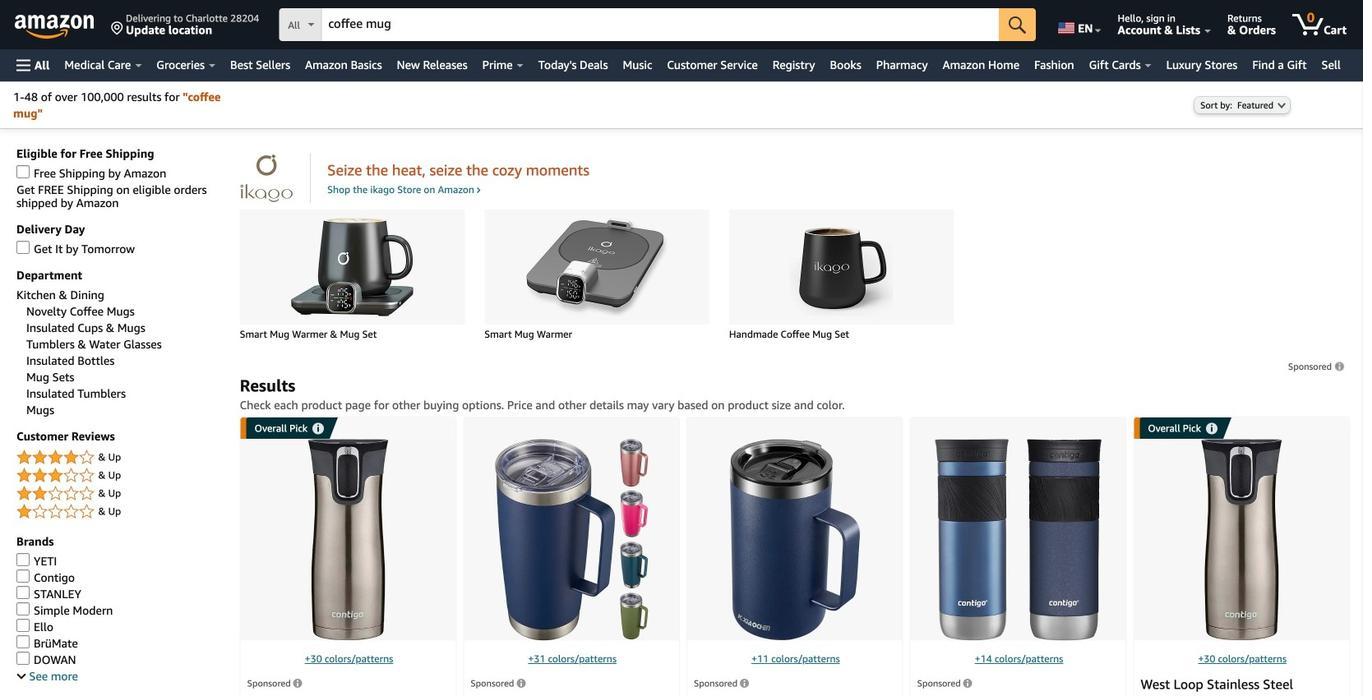 Task type: describe. For each thing, give the bounding box(es) containing it.
smart mug warmer & mug set image
[[278, 218, 427, 317]]

sponsored ad - contigo west loop stainless steel vacuum-insulated travel mug with spill-proof lid, keeps drinks hot up to ... image
[[308, 439, 389, 641]]

1 checkbox image from the top
[[16, 587, 30, 600]]

Search Amazon text field
[[322, 9, 1000, 40]]

sponsored ad - contigo 20oz vacuum-insulated stainless steel leak-proof travel mug, keeps drinks hot/cold - 2-pack blue co... image
[[935, 439, 1102, 641]]

1 checkbox image from the top
[[16, 165, 30, 179]]

handmade coffee mug set image
[[768, 218, 916, 317]]

none search field inside navigation navigation
[[279, 8, 1037, 43]]

contigo west loop stainless steel vacuum-insulated travel mug with spill-proof lid, keeps drinks hot up to 5 hours and col... image
[[1202, 439, 1283, 641]]

navigation navigation
[[0, 0, 1364, 81]]

extender expand image
[[17, 671, 26, 680]]

smart mug warmer image
[[523, 218, 671, 317]]

dropdown image
[[1278, 102, 1287, 109]]

4 checkbox image from the top
[[16, 570, 30, 583]]



Task type: vqa. For each thing, say whether or not it's contained in the screenshot.
boon
no



Task type: locate. For each thing, give the bounding box(es) containing it.
none submit inside navigation navigation
[[1000, 8, 1037, 41]]

3 stars & up element
[[16, 466, 223, 486]]

7 checkbox image from the top
[[16, 652, 30, 666]]

2 checkbox image from the top
[[16, 241, 30, 254]]

None search field
[[279, 8, 1037, 43]]

1 star & up element
[[16, 503, 223, 522]]

sponsored ad - civago 20 oz tumbler mug with lid and straw, insulated travel coffee mug with handle, double wall stainless... image
[[495, 439, 648, 641]]

1 vertical spatial checkbox image
[[16, 603, 30, 616]]

sponsored ad - kxiaochen 20oz insulated coffee mug with lid, stainless steel coffee cup, double wall vacuum coffee tumbler... image
[[730, 439, 861, 641]]

amazon image
[[15, 15, 95, 39]]

4 stars & up element
[[16, 448, 223, 468]]

None submit
[[1000, 8, 1037, 41]]

checkbox image
[[16, 587, 30, 600], [16, 603, 30, 616]]

5 checkbox image from the top
[[16, 619, 30, 633]]

3 checkbox image from the top
[[16, 554, 30, 567]]

2 stars & up element
[[16, 485, 223, 504]]

0 vertical spatial checkbox image
[[16, 587, 30, 600]]

2 checkbox image from the top
[[16, 603, 30, 616]]

checkbox image
[[16, 165, 30, 179], [16, 241, 30, 254], [16, 554, 30, 567], [16, 570, 30, 583], [16, 619, 30, 633], [16, 636, 30, 649], [16, 652, 30, 666]]

6 checkbox image from the top
[[16, 636, 30, 649]]



